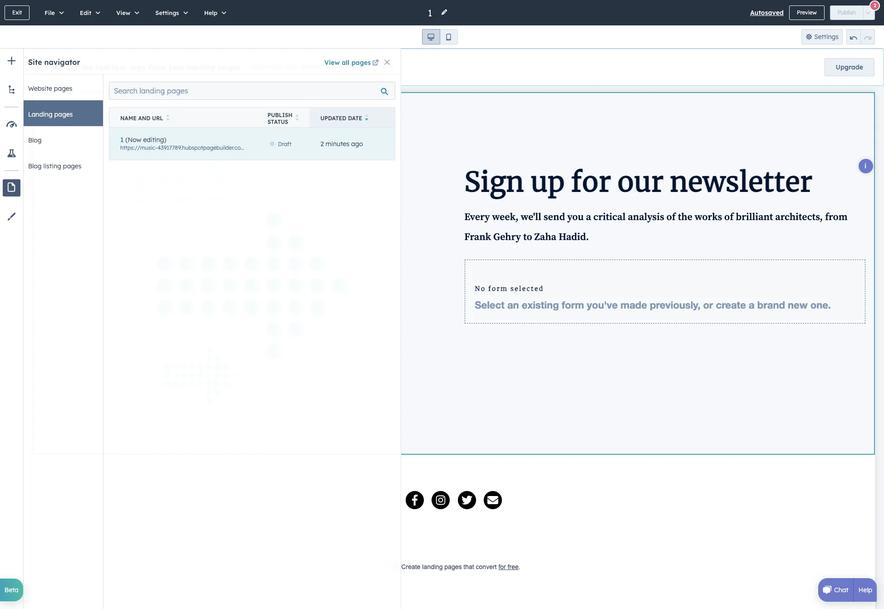 Task type: locate. For each thing, give the bounding box(es) containing it.
1 horizontal spatial view
[[325, 59, 340, 67]]

0 horizontal spatial publish
[[268, 112, 293, 118]]

0 vertical spatial blog
[[28, 136, 42, 144]]

1 vertical spatial publish
[[268, 112, 293, 118]]

help
[[204, 9, 218, 16], [859, 586, 873, 595]]

actions button
[[214, 138, 246, 150]]

0 vertical spatial 2
[[874, 2, 877, 8]]

0 horizontal spatial help
[[204, 9, 218, 16]]

from
[[148, 63, 166, 72]]

0 horizontal spatial settings
[[155, 9, 179, 16]]

press to sort. element right "url"
[[166, 114, 169, 122]]

1 vertical spatial view
[[325, 59, 340, 67]]

1 horizontal spatial settings
[[815, 33, 839, 41]]

website pages
[[28, 84, 72, 93]]

landing
[[28, 110, 52, 119]]

view for view
[[116, 9, 131, 16]]

blog
[[28, 136, 42, 144], [28, 162, 42, 170]]

publish left press to sort. icon
[[268, 112, 293, 118]]

ago
[[351, 140, 363, 148]]

publish for publish
[[838, 9, 857, 16]]

publish inside button
[[838, 9, 857, 16]]

pages inside website pages button
[[54, 84, 72, 93]]

1 (now editing) https://music-43917789.hubspotpagebuilder.com/-temporary-slug-ba83a3a4-9797-4803-99ef-6fbcb05986e9
[[120, 136, 399, 151]]

pages inside landing pages button
[[54, 110, 73, 119]]

name
[[120, 115, 137, 122]]

beta
[[5, 586, 19, 595]]

press to sort. element for name and url
[[166, 114, 169, 122]]

slug-
[[280, 144, 293, 151]]

unlock premium features with crm suite starter.
[[249, 63, 395, 71]]

date
[[348, 115, 362, 122]]

remove
[[50, 63, 79, 72]]

pages right listing
[[63, 162, 82, 170]]

landing pages button
[[18, 100, 103, 126]]

1 press to sort. element from the left
[[166, 114, 169, 122]]

view for view all pages
[[325, 59, 340, 67]]

1
[[120, 136, 124, 144]]

1 horizontal spatial publish
[[838, 9, 857, 16]]

settings down "preview" button
[[815, 33, 839, 41]]

link opens in a new window image
[[373, 60, 379, 67], [373, 60, 379, 67]]

4803-
[[335, 144, 349, 151]]

and
[[138, 115, 151, 122]]

listing
[[43, 162, 61, 170]]

blog listing pages
[[28, 162, 82, 170]]

publish right preview
[[838, 9, 857, 16]]

0 horizontal spatial view
[[116, 9, 131, 16]]

pages right landing
[[54, 110, 73, 119]]

None field
[[427, 7, 436, 19]]

navigator
[[44, 58, 80, 67]]

pages down remove
[[54, 84, 72, 93]]

view inside button
[[116, 9, 131, 16]]

preview button
[[790, 5, 825, 20]]

help inside button
[[204, 9, 218, 16]]

press to sort. element for publish status
[[295, 114, 299, 122]]

starter.
[[374, 63, 395, 71]]

view button
[[107, 0, 146, 25]]

0 vertical spatial settings button
[[146, 0, 195, 25]]

2
[[874, 2, 877, 8], [321, 140, 324, 148]]

url
[[152, 115, 163, 122]]

2 left minutes
[[321, 140, 324, 148]]

0 vertical spatial settings
[[155, 9, 179, 16]]

1 vertical spatial 2
[[321, 140, 324, 148]]

status
[[268, 118, 288, 125]]

publish
[[838, 9, 857, 16], [268, 112, 293, 118]]

0 horizontal spatial settings button
[[146, 0, 195, 25]]

(now
[[126, 136, 142, 144]]

view
[[116, 9, 131, 16], [325, 59, 340, 67]]

group
[[422, 29, 458, 45], [847, 29, 876, 45]]

settings right view button
[[155, 9, 179, 16]]

1 horizontal spatial press to sort. element
[[295, 114, 299, 122]]

press to sort. element
[[166, 114, 169, 122], [295, 114, 299, 122]]

2 minutes ago
[[321, 140, 363, 148]]

blog down landing
[[28, 136, 42, 144]]

1 link
[[120, 136, 124, 144]]

2 right publish button on the right top
[[874, 2, 877, 8]]

1 blog from the top
[[28, 136, 42, 144]]

blog for blog listing pages
[[28, 162, 42, 170]]

0 vertical spatial help
[[204, 9, 218, 16]]

2 blog from the top
[[28, 162, 42, 170]]

blog for blog
[[28, 136, 42, 144]]

view left all
[[325, 59, 340, 67]]

0 vertical spatial publish
[[838, 9, 857, 16]]

2 for 2
[[874, 2, 877, 8]]

1 horizontal spatial help
[[859, 586, 873, 595]]

0 horizontal spatial group
[[422, 29, 458, 45]]

descending sort. press to sort ascending. image
[[365, 114, 369, 121]]

blog left listing
[[28, 162, 42, 170]]

landing pages
[[28, 110, 73, 119]]

view right edit 'button'
[[116, 9, 131, 16]]

exit link
[[5, 5, 30, 20]]

1 vertical spatial settings
[[815, 33, 839, 41]]

upgrade link
[[825, 58, 875, 76]]

2 press to sort. element from the left
[[295, 114, 299, 122]]

1 vertical spatial blog
[[28, 162, 42, 170]]

autosaved button
[[751, 7, 784, 18]]

1 horizontal spatial 2
[[874, 2, 877, 8]]

0 horizontal spatial press to sort. element
[[166, 114, 169, 122]]

remove the hubspot logo from your landing pages.
[[50, 63, 242, 72]]

unlock
[[249, 63, 270, 71]]

exit
[[12, 9, 22, 16]]

descending sort. press to sort ascending. element
[[365, 114, 369, 122]]

pages
[[352, 59, 371, 67], [54, 84, 72, 93], [54, 110, 73, 119], [63, 162, 82, 170]]

1 horizontal spatial settings button
[[802, 29, 843, 45]]

1 vertical spatial help
[[859, 586, 873, 595]]

the
[[81, 63, 93, 72]]

publish button
[[831, 5, 864, 20]]

help button
[[195, 0, 233, 25]]

pages right all
[[352, 59, 371, 67]]

0 horizontal spatial 2
[[321, 140, 324, 148]]

1 horizontal spatial group
[[847, 29, 876, 45]]

publish group
[[831, 5, 876, 20]]

99ef-
[[349, 144, 363, 151]]

press to sort. element right 'publish status'
[[295, 114, 299, 122]]

blog button
[[18, 126, 103, 152]]

0 vertical spatial view
[[116, 9, 131, 16]]

settings button
[[146, 0, 195, 25], [802, 29, 843, 45]]

1 vertical spatial settings button
[[802, 29, 843, 45]]

settings
[[155, 9, 179, 16], [815, 33, 839, 41]]

temporary-
[[251, 144, 280, 151]]



Task type: vqa. For each thing, say whether or not it's contained in the screenshot.
"navigation"
no



Task type: describe. For each thing, give the bounding box(es) containing it.
name and url
[[120, 115, 163, 122]]

2 for 2 minutes ago
[[321, 140, 324, 148]]

view all pages
[[325, 59, 371, 67]]

publish status
[[268, 112, 293, 125]]

suite
[[357, 63, 372, 71]]

crm
[[341, 63, 355, 71]]

1 group from the left
[[422, 29, 458, 45]]

9797-
[[321, 144, 335, 151]]

updated
[[321, 115, 347, 122]]

minutes
[[326, 140, 350, 148]]

preview
[[798, 9, 817, 16]]

view all pages link
[[325, 57, 381, 68]]

upgrade
[[836, 63, 864, 71]]

site
[[28, 58, 42, 67]]

pages inside blog listing pages button
[[63, 162, 82, 170]]

your
[[168, 63, 185, 72]]

Search landing pages search field
[[109, 82, 396, 100]]

2 group from the left
[[847, 29, 876, 45]]

editing)
[[143, 136, 166, 144]]

file button
[[35, 0, 70, 25]]

edit button
[[70, 0, 107, 25]]

premium
[[272, 63, 298, 71]]

press to sort. image
[[166, 114, 169, 121]]

updated date
[[321, 115, 362, 122]]

pages inside view all pages link
[[352, 59, 371, 67]]

with
[[327, 63, 339, 71]]

actions
[[218, 140, 237, 147]]

chat
[[835, 586, 849, 595]]

site navigator
[[28, 58, 80, 67]]

close image
[[385, 60, 390, 65]]

ba83a3a4-
[[293, 144, 321, 151]]

https://music-
[[120, 144, 158, 151]]

logo
[[130, 63, 146, 72]]

43917789.hubspotpagebuilder.com/-
[[158, 144, 251, 151]]

pages.
[[218, 63, 242, 72]]

blog listing pages button
[[18, 152, 103, 178]]

6fbcb05986e9
[[363, 144, 399, 151]]

edit
[[80, 9, 91, 16]]

features
[[300, 63, 325, 71]]

publish for publish status
[[268, 112, 293, 118]]

beta button
[[0, 579, 23, 602]]

press to sort. image
[[295, 114, 299, 121]]

autosaved
[[751, 9, 784, 17]]

file
[[45, 9, 55, 16]]

website pages button
[[18, 74, 103, 100]]

draft
[[278, 141, 292, 147]]

website
[[28, 84, 52, 93]]

hubspot
[[95, 63, 127, 72]]

all
[[342, 59, 350, 67]]

landing
[[188, 63, 216, 72]]



